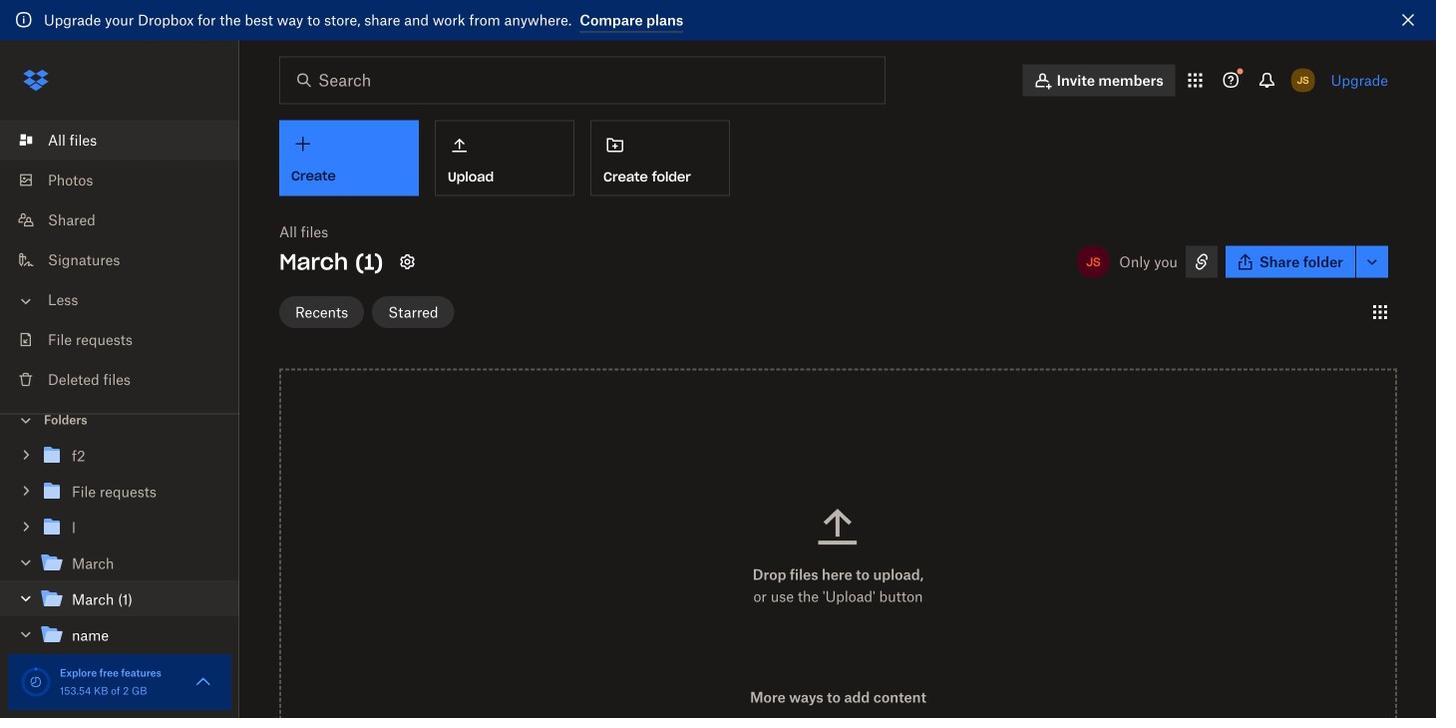 Task type: vqa. For each thing, say whether or not it's contained in the screenshot.
Click to watch a demo video image
no



Task type: describe. For each thing, give the bounding box(es) containing it.
less image
[[16, 291, 36, 311]]



Task type: locate. For each thing, give the bounding box(es) containing it.
quota usage image
[[20, 666, 52, 698]]

Search in folder "Dropbox" text field
[[318, 68, 844, 92]]

folder settings image
[[396, 250, 419, 274]]

list item
[[0, 120, 239, 160]]

dropbox image
[[16, 60, 56, 100]]

group
[[0, 434, 239, 668]]

list
[[0, 108, 239, 414]]

quota usage progress bar
[[20, 666, 52, 698]]

alert
[[0, 0, 1437, 40]]



